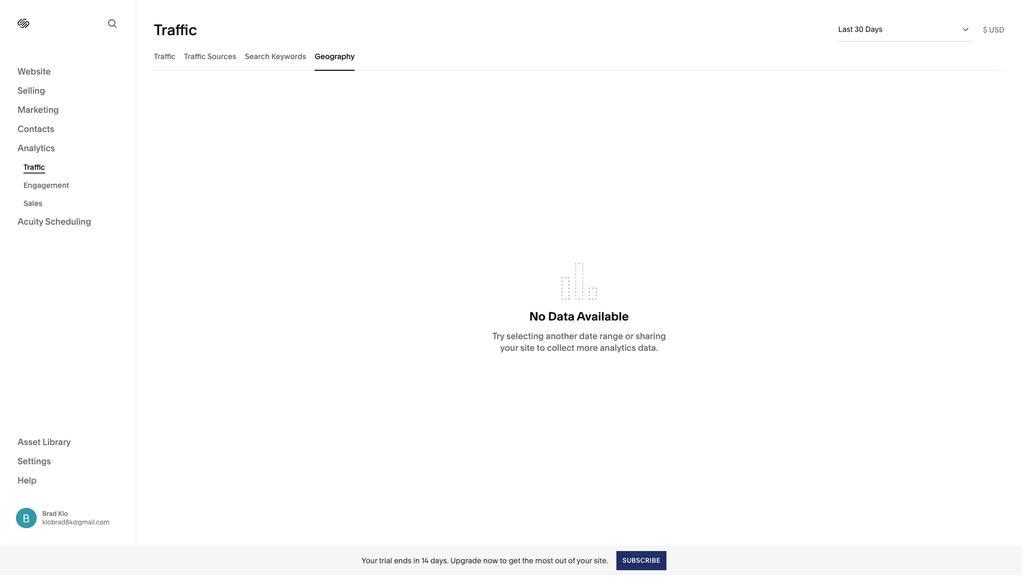 Task type: describe. For each thing, give the bounding box(es) containing it.
1 horizontal spatial your
[[577, 556, 593, 565]]

site
[[520, 342, 535, 353]]

traffic inside button
[[184, 51, 206, 61]]

upgrade
[[451, 556, 482, 565]]

$
[[984, 25, 988, 34]]

analytics
[[18, 143, 55, 153]]

search keywords button
[[245, 42, 306, 71]]

0 horizontal spatial to
[[500, 556, 507, 565]]

date
[[580, 331, 598, 341]]

subscribe
[[623, 556, 661, 564]]

search
[[245, 51, 270, 61]]

traffic down analytics
[[23, 162, 45, 172]]

website link
[[18, 66, 118, 78]]

settings
[[18, 456, 51, 466]]

traffic sources
[[184, 51, 236, 61]]

scheduling
[[45, 216, 91, 227]]

sources
[[207, 51, 236, 61]]

site.
[[594, 556, 609, 565]]

get
[[509, 556, 521, 565]]

analytics link
[[18, 142, 118, 155]]

ends
[[394, 556, 412, 565]]

selling link
[[18, 85, 118, 97]]

engagement
[[23, 181, 69, 190]]

range
[[600, 331, 624, 341]]

acuity
[[18, 216, 43, 227]]

acuity scheduling
[[18, 216, 91, 227]]

contacts
[[18, 124, 54, 134]]

settings link
[[18, 455, 118, 468]]

14
[[422, 556, 429, 565]]

marketing
[[18, 104, 59, 115]]

engagement link
[[23, 176, 124, 194]]

contacts link
[[18, 123, 118, 136]]

traffic up traffic button
[[154, 21, 197, 39]]

asset library
[[18, 437, 71, 447]]

trial
[[379, 556, 392, 565]]

marketing link
[[18, 104, 118, 117]]

traffic left traffic sources button
[[154, 51, 176, 61]]

the
[[522, 556, 534, 565]]

selling
[[18, 85, 45, 96]]

another
[[546, 331, 578, 341]]

last 30 days
[[839, 25, 883, 34]]

sharing
[[636, 331, 666, 341]]

of
[[569, 556, 575, 565]]



Task type: locate. For each thing, give the bounding box(es) containing it.
$ usd
[[984, 25, 1005, 34]]

to inside try selecting another date range or sharing your site to collect more analytics data.
[[537, 342, 545, 353]]

1 vertical spatial your
[[577, 556, 593, 565]]

your
[[501, 342, 518, 353], [577, 556, 593, 565]]

days
[[866, 25, 883, 34]]

klobrad84@gmail.com
[[42, 518, 110, 526]]

available
[[577, 309, 629, 324]]

0 vertical spatial your
[[501, 342, 518, 353]]

data.
[[638, 342, 658, 353]]

in
[[414, 556, 420, 565]]

collect
[[547, 342, 575, 353]]

acuity scheduling link
[[18, 216, 118, 229]]

your trial ends in 14 days. upgrade now to get the most out of your site.
[[362, 556, 609, 565]]

brad klo klobrad84@gmail.com
[[42, 510, 110, 526]]

klo
[[58, 510, 68, 518]]

library
[[43, 437, 71, 447]]

geography button
[[315, 42, 355, 71]]

tab list
[[154, 42, 1005, 71]]

search keywords
[[245, 51, 306, 61]]

1 vertical spatial to
[[500, 556, 507, 565]]

traffic sources button
[[184, 42, 236, 71]]

traffic button
[[154, 42, 176, 71]]

traffic left sources
[[184, 51, 206, 61]]

1 horizontal spatial to
[[537, 342, 545, 353]]

30
[[855, 25, 864, 34]]

help link
[[18, 474, 37, 486]]

traffic link
[[23, 158, 124, 176]]

sales link
[[23, 194, 124, 213]]

0 horizontal spatial your
[[501, 342, 518, 353]]

traffic
[[154, 21, 197, 39], [154, 51, 176, 61], [184, 51, 206, 61], [23, 162, 45, 172]]

to right site
[[537, 342, 545, 353]]

your down try
[[501, 342, 518, 353]]

tab list containing traffic
[[154, 42, 1005, 71]]

to
[[537, 342, 545, 353], [500, 556, 507, 565]]

brad
[[42, 510, 57, 518]]

more
[[577, 342, 598, 353]]

days.
[[431, 556, 449, 565]]

no
[[530, 309, 546, 324]]

sales
[[23, 199, 42, 208]]

data
[[549, 309, 575, 324]]

last
[[839, 25, 853, 34]]

0 vertical spatial to
[[537, 342, 545, 353]]

help
[[18, 475, 37, 486]]

your right of
[[577, 556, 593, 565]]

no data available
[[530, 309, 629, 324]]

keywords
[[272, 51, 306, 61]]

asset
[[18, 437, 41, 447]]

to left get
[[500, 556, 507, 565]]

selecting
[[507, 331, 544, 341]]

analytics
[[600, 342, 636, 353]]

now
[[484, 556, 498, 565]]

last 30 days button
[[839, 18, 972, 41]]

geography
[[315, 51, 355, 61]]

subscribe button
[[617, 551, 667, 570]]

website
[[18, 66, 51, 77]]

or
[[626, 331, 634, 341]]

most
[[536, 556, 553, 565]]

your
[[362, 556, 378, 565]]

try selecting another date range or sharing your site to collect more analytics data.
[[493, 331, 666, 353]]

usd
[[990, 25, 1005, 34]]

your inside try selecting another date range or sharing your site to collect more analytics data.
[[501, 342, 518, 353]]

try
[[493, 331, 505, 341]]

out
[[555, 556, 567, 565]]

asset library link
[[18, 436, 118, 449]]



Task type: vqa. For each thing, say whether or not it's contained in the screenshot.
'for' inside the the Waitlists Create and manage waitlists for out of stock products in your online store.
no



